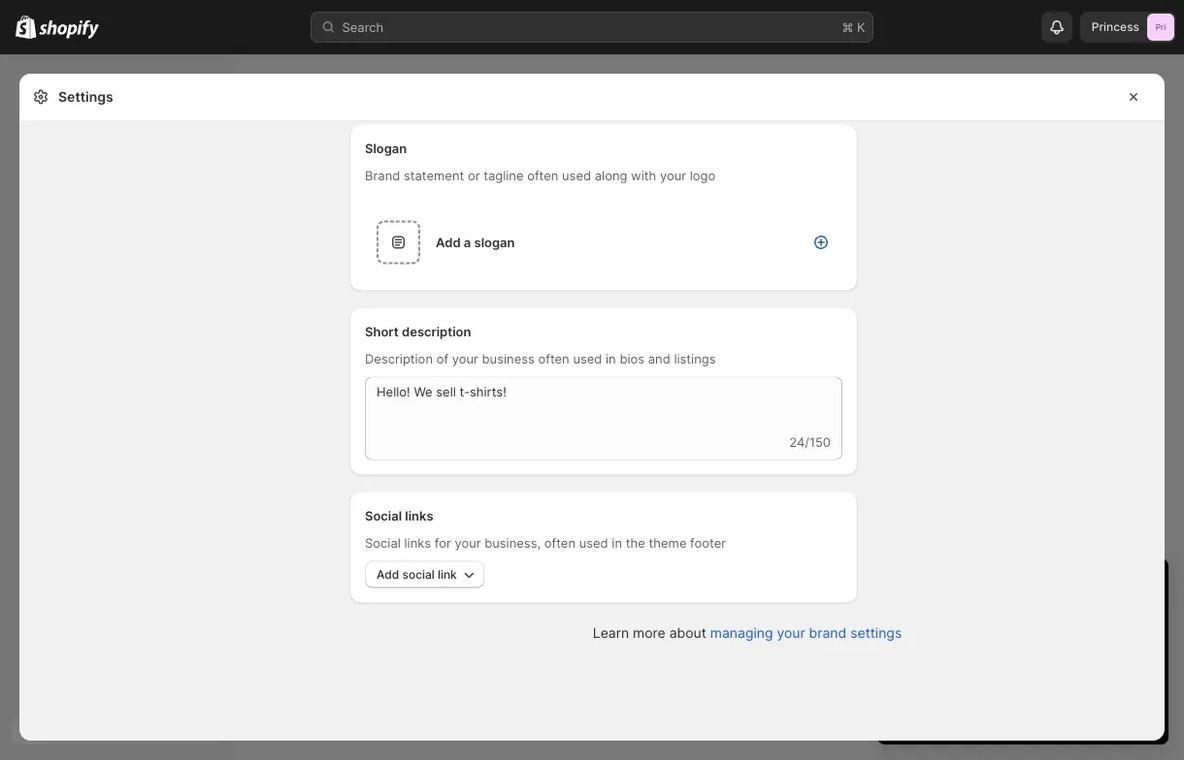 Task type: vqa. For each thing, say whether or not it's contained in the screenshot.
text box
no



Task type: locate. For each thing, give the bounding box(es) containing it.
links for social links for your business, often used in the theme footer
[[404, 536, 431, 551]]

learn more about managing your brand settings
[[593, 625, 902, 642]]

0 vertical spatial social
[[365, 509, 402, 524]]

often right tagline
[[527, 168, 558, 183]]

in left "bios"
[[606, 352, 616, 367]]

0 horizontal spatial for
[[435, 536, 451, 551]]

social
[[402, 568, 435, 582]]

short
[[365, 325, 399, 340]]

social down social links
[[365, 536, 401, 551]]

1 social from the top
[[365, 509, 402, 524]]

your right with
[[660, 168, 686, 183]]

used for in
[[573, 352, 602, 367]]

often for business
[[538, 352, 569, 367]]

add
[[436, 235, 461, 250], [377, 568, 399, 582]]

months
[[951, 631, 996, 646]]

1 vertical spatial links
[[404, 536, 431, 551]]

along
[[595, 168, 627, 183]]

0 vertical spatial add
[[436, 235, 461, 250]]

social
[[365, 509, 402, 524], [365, 536, 401, 551]]

1 vertical spatial used
[[573, 352, 602, 367]]

shopify image
[[16, 15, 36, 39], [39, 20, 99, 39]]

your left brand
[[777, 625, 805, 642]]

slogan
[[474, 235, 515, 250]]

1 vertical spatial in
[[612, 536, 622, 551]]

often right business,
[[544, 536, 576, 551]]

your
[[660, 168, 686, 183], [452, 352, 478, 367], [455, 536, 481, 551], [777, 625, 805, 642]]

brand statement or tagline often used along with your logo
[[365, 168, 716, 183]]

add social link
[[377, 568, 457, 582]]

links
[[405, 509, 433, 524], [404, 536, 431, 551]]

listings
[[674, 352, 716, 367]]

for inside first 3 months for $1/month $50 app store credit
[[999, 631, 1016, 646]]

and
[[648, 352, 670, 367]]

theme
[[649, 536, 687, 551]]

brand
[[809, 625, 847, 642]]

1 vertical spatial social
[[365, 536, 401, 551]]

used left "bios"
[[573, 352, 602, 367]]

1 vertical spatial for
[[999, 631, 1016, 646]]

used left along at top
[[562, 168, 591, 183]]

for up credit
[[999, 631, 1016, 646]]

app
[[939, 650, 962, 665]]

social for social links for your business, often used in the theme footer
[[365, 536, 401, 551]]

more
[[633, 625, 666, 642]]

0 vertical spatial links
[[405, 509, 433, 524]]

often
[[527, 168, 558, 183], [538, 352, 569, 367], [544, 536, 576, 551]]

0 vertical spatial often
[[527, 168, 558, 183]]

2 social from the top
[[365, 536, 401, 551]]

of
[[436, 352, 448, 367]]

add left the a
[[436, 235, 461, 250]]

or
[[468, 168, 480, 183]]

settings
[[850, 625, 902, 642]]

often for tagline
[[527, 168, 558, 183]]

0 horizontal spatial add
[[377, 568, 399, 582]]

add left 'social'
[[377, 568, 399, 582]]

settings
[[58, 89, 113, 105]]

about
[[669, 625, 706, 642]]

in
[[606, 352, 616, 367], [612, 536, 622, 551]]

used left the
[[579, 536, 608, 551]]

Hello! We sell t-shirts! text field
[[365, 377, 842, 433]]

1 vertical spatial add
[[377, 568, 399, 582]]

for
[[435, 536, 451, 551], [999, 631, 1016, 646]]

1 vertical spatial often
[[538, 352, 569, 367]]

0 horizontal spatial shopify image
[[16, 15, 36, 39]]

1 horizontal spatial for
[[999, 631, 1016, 646]]

$50 app store credit link
[[912, 650, 1034, 665]]

social links
[[365, 509, 433, 524]]

first 3 months for $1/month $50 app store credit
[[912, 631, 1076, 665]]

add inside dropdown button
[[377, 568, 399, 582]]

for up "link" on the bottom of the page
[[435, 536, 451, 551]]

dialog
[[1172, 74, 1184, 741]]

0 vertical spatial for
[[435, 536, 451, 551]]

your right the of
[[452, 352, 478, 367]]

add social link button
[[365, 561, 484, 589]]

$1/month
[[1019, 631, 1076, 646]]

0 vertical spatial used
[[562, 168, 591, 183]]

in left the
[[612, 536, 622, 551]]

1 horizontal spatial add
[[436, 235, 461, 250]]

settings dialog
[[19, 0, 1165, 759]]

often right the business
[[538, 352, 569, 367]]

brand
[[365, 168, 400, 183]]

$50
[[912, 650, 936, 665]]

used
[[562, 168, 591, 183], [573, 352, 602, 367], [579, 536, 608, 551]]

social up add social link
[[365, 509, 402, 524]]

tagline
[[483, 168, 524, 183]]

a
[[464, 235, 471, 250]]



Task type: describe. For each thing, give the bounding box(es) containing it.
learn
[[593, 625, 629, 642]]

your up "link" on the bottom of the page
[[455, 536, 481, 551]]

managing
[[710, 625, 773, 642]]

store
[[966, 650, 996, 665]]

1 horizontal spatial shopify image
[[39, 20, 99, 39]]

footer
[[690, 536, 726, 551]]

business,
[[484, 536, 541, 551]]

first
[[912, 631, 936, 646]]

0 vertical spatial in
[[606, 352, 616, 367]]

managing your brand settings link
[[710, 625, 902, 642]]

⌘
[[842, 19, 853, 34]]

search
[[342, 19, 384, 34]]

2 vertical spatial used
[[579, 536, 608, 551]]

credit
[[1000, 650, 1034, 665]]

with
[[631, 168, 656, 183]]

add for add a slogan
[[436, 235, 461, 250]]

description of your business often used in bios and listings
[[365, 352, 716, 367]]

the
[[626, 536, 645, 551]]

used for along
[[562, 168, 591, 183]]

business
[[482, 352, 535, 367]]

k
[[857, 19, 865, 34]]

princess image
[[1147, 14, 1174, 41]]

link
[[438, 568, 457, 582]]

statement
[[404, 168, 464, 183]]

links for social links
[[405, 509, 433, 524]]

add for add social link
[[377, 568, 399, 582]]

description
[[402, 325, 471, 340]]

slogan
[[365, 141, 407, 156]]

social links for your business, often used in the theme footer
[[365, 536, 726, 551]]

add a slogan
[[436, 235, 515, 250]]

description
[[365, 352, 433, 367]]

3
[[939, 631, 947, 646]]

princess
[[1092, 20, 1139, 34]]

logo
[[690, 168, 716, 183]]

social for social links
[[365, 509, 402, 524]]

for inside the settings dialog
[[435, 536, 451, 551]]

⌘ k
[[842, 19, 865, 34]]

2 vertical spatial often
[[544, 536, 576, 551]]

bios
[[620, 352, 645, 367]]

short description
[[365, 325, 471, 340]]



